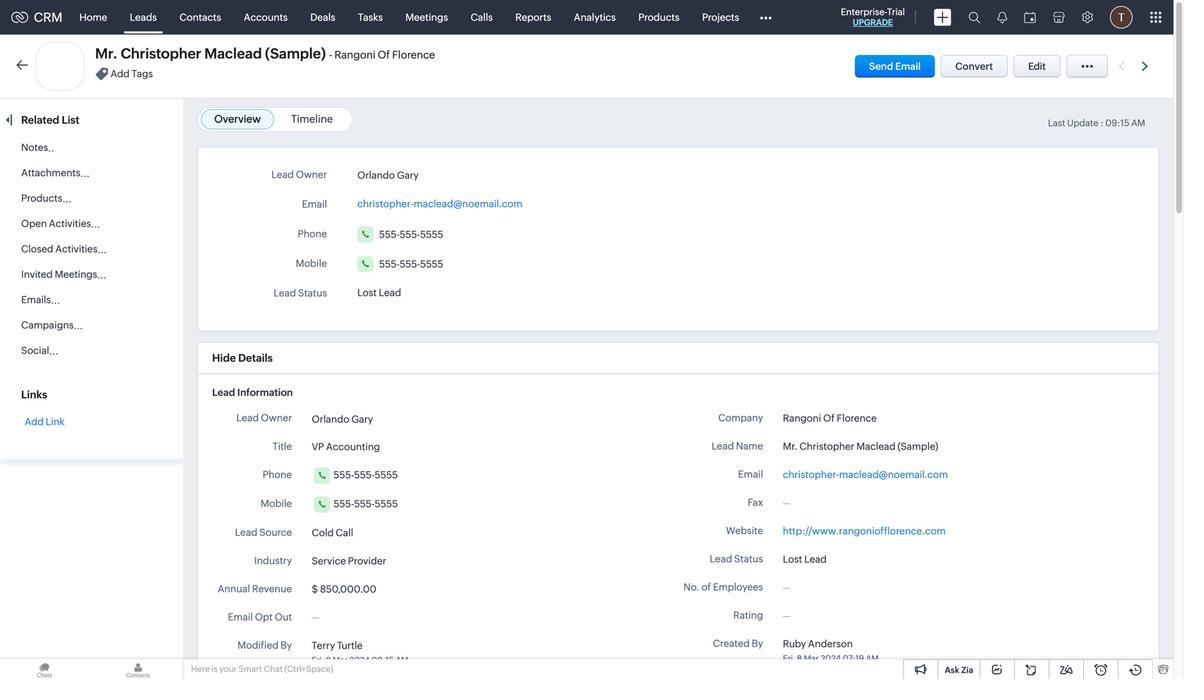Task type: vqa. For each thing, say whether or not it's contained in the screenshot.
Search 'Image' at right top
yes



Task type: locate. For each thing, give the bounding box(es) containing it.
activities up invited meetings ...
[[55, 243, 98, 255]]

owner for email
[[296, 169, 327, 180]]

(sample)
[[265, 45, 326, 62], [898, 441, 939, 452]]

1 vertical spatial christopher-maclead@noemail.com
[[783, 469, 949, 480]]

link
[[46, 416, 65, 427]]

1 vertical spatial (sample)
[[898, 441, 939, 452]]

out
[[275, 611, 292, 623]]

crm
[[34, 10, 62, 25]]

0 horizontal spatial christopher-maclead@noemail.com
[[358, 198, 523, 209]]

email opt out
[[228, 611, 292, 623]]

2024 for turtle
[[350, 655, 370, 665]]

by right created on the right of the page
[[752, 638, 764, 649]]

lead owner down timeline link
[[272, 169, 327, 180]]

am for vp accounting
[[396, 655, 409, 665]]

gary
[[397, 169, 419, 181], [352, 414, 373, 425]]

0 horizontal spatial lost lead
[[358, 287, 401, 298]]

products left projects link
[[639, 12, 680, 23]]

meetings
[[406, 12, 448, 23], [55, 269, 97, 280]]

0 horizontal spatial add
[[25, 416, 44, 427]]

1 horizontal spatial florence
[[837, 413, 877, 424]]

products
[[639, 12, 680, 23], [21, 193, 62, 204]]

christopher for mr. christopher maclead (sample) - rangoni of florence
[[121, 45, 201, 62]]

0 vertical spatial phone
[[298, 228, 327, 239]]

1 vertical spatial maclead
[[857, 441, 896, 452]]

0 vertical spatial add
[[111, 68, 130, 79]]

fri, inside ruby anderson fri, 8 mar 2024 07:19 am
[[783, 654, 796, 663]]

invited
[[21, 269, 53, 280]]

09:15 inside terry turtle fri, 8 mar 2024 09:15 am
[[372, 655, 394, 665]]

maclead
[[205, 45, 262, 62], [857, 441, 896, 452]]

... inside the social ...
[[49, 346, 58, 357]]

of down tasks
[[378, 49, 390, 61]]

created
[[713, 638, 750, 649]]

0 horizontal spatial owner
[[261, 412, 292, 423]]

activities inside closed activities ...
[[55, 243, 98, 255]]

2 horizontal spatial am
[[1143, 118, 1157, 128]]

1 horizontal spatial christopher-maclead@noemail.com link
[[783, 467, 949, 482]]

0 vertical spatial christopher
[[121, 45, 201, 62]]

1 horizontal spatial products
[[639, 12, 680, 23]]

products for products ...
[[21, 193, 62, 204]]

maclead down rangoni of florence
[[857, 441, 896, 452]]

0 horizontal spatial lost
[[358, 287, 377, 298]]

employees
[[713, 581, 764, 593]]

0 vertical spatial maclead
[[205, 45, 262, 62]]

1 horizontal spatial gary
[[397, 169, 419, 181]]

1 horizontal spatial christopher
[[800, 441, 855, 452]]

0 vertical spatial lead owner
[[272, 169, 327, 180]]

activities up closed activities ...
[[49, 218, 91, 229]]

fri, for terry turtle
[[312, 655, 324, 665]]

1 horizontal spatial mr.
[[783, 441, 798, 452]]

fri, for ruby anderson
[[783, 654, 796, 663]]

owner for title
[[261, 412, 292, 423]]

accounts link
[[233, 0, 299, 34]]

mar down 'ruby'
[[804, 654, 819, 663]]

0 horizontal spatial mar
[[333, 655, 348, 665]]

meetings left calls link
[[406, 12, 448, 23]]

christopher up tags
[[121, 45, 201, 62]]

fri, down 'ruby'
[[783, 654, 796, 663]]

notes
[[21, 142, 48, 153]]

1 vertical spatial gary
[[352, 414, 373, 425]]

florence down meetings link
[[392, 49, 435, 61]]

$  850,000.00
[[312, 583, 377, 595]]

1 horizontal spatial am
[[866, 654, 879, 663]]

09:15
[[1117, 118, 1141, 128], [372, 655, 394, 665]]

850,000.00
[[320, 583, 377, 595]]

1 vertical spatial christopher-
[[783, 469, 840, 480]]

owner down timeline link
[[296, 169, 327, 180]]

0 vertical spatial rangoni
[[335, 49, 376, 61]]

0 horizontal spatial fri,
[[312, 655, 324, 665]]

add tags
[[111, 68, 153, 79]]

activities for open activities
[[49, 218, 91, 229]]

0 horizontal spatial meetings
[[55, 269, 97, 280]]

1 horizontal spatial of
[[824, 413, 835, 424]]

analytics link
[[563, 0, 628, 34]]

mr. christopher maclead (sample)
[[783, 441, 939, 452]]

... inside campaigns ...
[[74, 321, 83, 331]]

mar inside ruby anderson fri, 8 mar 2024 07:19 am
[[804, 654, 819, 663]]

1 vertical spatial maclead@noemail.com
[[840, 469, 949, 480]]

christopher-maclead@noemail.com link
[[358, 194, 523, 209], [783, 467, 949, 482]]

lead owner down information
[[237, 412, 292, 423]]

1 horizontal spatial maclead
[[857, 441, 896, 452]]

industry
[[254, 555, 292, 566]]

signals element
[[1000, 0, 1027, 35]]

products inside products link
[[639, 12, 680, 23]]

0 vertical spatial christopher-
[[358, 198, 414, 209]]

0 vertical spatial orlando
[[358, 169, 395, 181]]

1 vertical spatial mobile
[[261, 498, 292, 509]]

1 vertical spatial of
[[824, 413, 835, 424]]

products inside products ...
[[21, 193, 62, 204]]

turtle
[[337, 640, 363, 651]]

profile element
[[1113, 0, 1152, 34]]

lost
[[358, 287, 377, 298], [783, 554, 803, 565]]

cold call
[[312, 527, 353, 538]]

0 vertical spatial owner
[[296, 169, 327, 180]]

list
[[62, 114, 80, 126]]

1 horizontal spatial rangoni
[[783, 413, 822, 424]]

8 inside ruby anderson fri, 8 mar 2024 07:19 am
[[797, 654, 803, 663]]

0 horizontal spatial by
[[281, 640, 292, 651]]

rangoni right -
[[335, 49, 376, 61]]

hide details link
[[212, 352, 273, 364]]

search image
[[980, 11, 992, 23]]

name
[[736, 440, 764, 452]]

1 horizontal spatial (sample)
[[898, 441, 939, 452]]

1 horizontal spatial 2024
[[821, 654, 842, 663]]

by up chat
[[281, 640, 292, 651]]

1 horizontal spatial meetings
[[406, 12, 448, 23]]

1 horizontal spatial owner
[[296, 169, 327, 180]]

0 horizontal spatial mr.
[[95, 45, 118, 62]]

campaigns
[[21, 319, 74, 331]]

0 horizontal spatial rangoni
[[335, 49, 376, 61]]

0 horizontal spatial mobile
[[261, 498, 292, 509]]

$
[[312, 583, 318, 595]]

fri,
[[783, 654, 796, 663], [312, 655, 324, 665]]

anderson
[[809, 638, 853, 650]]

0 vertical spatial status
[[298, 287, 327, 299]]

details
[[238, 352, 273, 364]]

07:19
[[843, 654, 865, 663]]

terry
[[312, 640, 335, 651]]

invited meetings link
[[21, 269, 97, 280]]

emails
[[21, 294, 51, 305]]

1 vertical spatial meetings
[[55, 269, 97, 280]]

0 vertical spatial activities
[[49, 218, 91, 229]]

add for related list
[[25, 416, 44, 427]]

0 vertical spatial (sample)
[[265, 45, 326, 62]]

products up "open"
[[21, 193, 62, 204]]

mr. up "add tags"
[[95, 45, 118, 62]]

leads
[[130, 12, 157, 23]]

leads link
[[119, 0, 168, 34]]

rangoni right company
[[783, 413, 822, 424]]

1 horizontal spatial 09:15
[[1117, 118, 1141, 128]]

1 horizontal spatial mobile
[[296, 258, 327, 269]]

0 horizontal spatial christopher-
[[358, 198, 414, 209]]

1 vertical spatial activities
[[55, 243, 98, 255]]

0 horizontal spatial maclead
[[205, 45, 262, 62]]

christopher down rangoni of florence
[[800, 441, 855, 452]]

rangoni inside the mr. christopher maclead (sample) - rangoni of florence
[[335, 49, 376, 61]]

service provider
[[312, 555, 387, 567]]

mar
[[804, 654, 819, 663], [333, 655, 348, 665]]

0 vertical spatial christopher-maclead@noemail.com link
[[358, 194, 523, 209]]

mar inside terry turtle fri, 8 mar 2024 09:15 am
[[333, 655, 348, 665]]

555-555-5555
[[379, 229, 444, 240], [379, 258, 444, 270], [334, 469, 398, 481], [334, 498, 398, 509]]

service
[[312, 555, 346, 567]]

1 vertical spatial orlando
[[312, 414, 350, 425]]

(ctrl+space)
[[285, 664, 333, 674]]

activities inside open activities ...
[[49, 218, 91, 229]]

lost lead
[[358, 287, 401, 298], [783, 554, 827, 565]]

0 vertical spatial mobile
[[296, 258, 327, 269]]

logo image
[[11, 12, 28, 23]]

meetings inside invited meetings ...
[[55, 269, 97, 280]]

christopher-maclead@noemail.com
[[358, 198, 523, 209], [783, 469, 949, 480]]

1 horizontal spatial phone
[[298, 228, 327, 239]]

call
[[336, 527, 353, 538]]

1 horizontal spatial 8
[[797, 654, 803, 663]]

lead status
[[274, 287, 327, 299], [710, 553, 764, 565]]

0 horizontal spatial (sample)
[[265, 45, 326, 62]]

campaigns link
[[21, 319, 74, 331]]

source
[[260, 527, 292, 538]]

0 vertical spatial 09:15
[[1117, 118, 1141, 128]]

phone for email
[[298, 228, 327, 239]]

last
[[1059, 118, 1077, 128]]

fri, inside terry turtle fri, 8 mar 2024 09:15 am
[[312, 655, 324, 665]]

by for modified by
[[281, 640, 292, 651]]

add left tags
[[111, 68, 130, 79]]

am inside ruby anderson fri, 8 mar 2024 07:19 am
[[866, 654, 879, 663]]

created by
[[713, 638, 764, 649]]

1 vertical spatial christopher
[[800, 441, 855, 452]]

email
[[906, 61, 932, 72], [302, 199, 327, 210], [739, 469, 764, 480], [228, 611, 253, 623]]

0 horizontal spatial phone
[[263, 469, 292, 480]]

mar for turtle
[[333, 655, 348, 665]]

home link
[[68, 0, 119, 34]]

fax
[[748, 497, 764, 508]]

zia
[[972, 665, 985, 675]]

next record image
[[1153, 62, 1162, 71]]

previous record image
[[1130, 62, 1136, 71]]

1 vertical spatial products
[[21, 193, 62, 204]]

1 horizontal spatial lost
[[783, 554, 803, 565]]

christopher
[[121, 45, 201, 62], [800, 441, 855, 452]]

notes ..
[[21, 142, 54, 154]]

2024 inside terry turtle fri, 8 mar 2024 09:15 am
[[350, 655, 370, 665]]

rangoni
[[335, 49, 376, 61], [783, 413, 822, 424]]

email inside button
[[906, 61, 932, 72]]

projects
[[703, 12, 740, 23]]

owner down information
[[261, 412, 292, 423]]

mar for anderson
[[804, 654, 819, 663]]

florence inside the mr. christopher maclead (sample) - rangoni of florence
[[392, 49, 435, 61]]

annual
[[218, 583, 250, 594]]

0 vertical spatial mr.
[[95, 45, 118, 62]]

0 horizontal spatial maclead@noemail.com
[[414, 198, 523, 209]]

calendar image
[[1035, 12, 1047, 23]]

mobile for status
[[296, 258, 327, 269]]

2024 down anderson
[[821, 654, 842, 663]]

(sample) for mr. christopher maclead (sample) - rangoni of florence
[[265, 45, 326, 62]]

8 down 'ruby'
[[797, 654, 803, 663]]

1 vertical spatial lead owner
[[237, 412, 292, 423]]

0 vertical spatial christopher-maclead@noemail.com
[[358, 198, 523, 209]]

hide details
[[212, 352, 273, 364]]

maclead down accounts
[[205, 45, 262, 62]]

products link up "open"
[[21, 193, 62, 204]]

of inside the mr. christopher maclead (sample) - rangoni of florence
[[378, 49, 390, 61]]

lead
[[272, 169, 294, 180], [379, 287, 401, 298], [274, 287, 296, 299], [212, 387, 235, 398], [237, 412, 259, 423], [712, 440, 734, 452], [235, 527, 258, 538], [710, 553, 733, 565], [805, 554, 827, 565]]

create menu element
[[937, 0, 971, 34]]

0 horizontal spatial 09:15
[[372, 655, 394, 665]]

1 horizontal spatial status
[[735, 553, 764, 565]]

1 vertical spatial orlando gary
[[312, 414, 373, 425]]

0 vertical spatial gary
[[397, 169, 419, 181]]

1 vertical spatial christopher-maclead@noemail.com link
[[783, 467, 949, 482]]

mr. for mr. christopher maclead (sample) - rangoni of florence
[[95, 45, 118, 62]]

1 horizontal spatial fri,
[[783, 654, 796, 663]]

0 vertical spatial lost
[[358, 287, 377, 298]]

0 vertical spatial products link
[[628, 0, 691, 34]]

0 horizontal spatial 8
[[326, 655, 331, 665]]

mobile
[[296, 258, 327, 269], [261, 498, 292, 509]]

0 vertical spatial of
[[378, 49, 390, 61]]

lead owner for email
[[272, 169, 327, 180]]

of
[[378, 49, 390, 61], [824, 413, 835, 424]]

1 vertical spatial lead status
[[710, 553, 764, 565]]

meetings down closed activities ...
[[55, 269, 97, 280]]

your
[[219, 664, 237, 674]]

fri, down the terry
[[312, 655, 324, 665]]

contacts link
[[168, 0, 233, 34]]

maclead@noemail.com
[[414, 198, 523, 209], [840, 469, 949, 480]]

mr. right 'name'
[[783, 441, 798, 452]]

0 horizontal spatial 2024
[[350, 655, 370, 665]]

mar down turtle
[[333, 655, 348, 665]]

1 vertical spatial mr.
[[783, 441, 798, 452]]

0 horizontal spatial am
[[396, 655, 409, 665]]

-
[[329, 49, 333, 61]]

related
[[21, 114, 59, 126]]

1 vertical spatial phone
[[263, 469, 292, 480]]

2024 inside ruby anderson fri, 8 mar 2024 07:19 am
[[821, 654, 842, 663]]

activities for closed activities
[[55, 243, 98, 255]]

activities
[[49, 218, 91, 229], [55, 243, 98, 255]]

closed activities ...
[[21, 243, 107, 255]]

am inside terry turtle fri, 8 mar 2024 09:15 am
[[396, 655, 409, 665]]

... inside attachments ...
[[81, 168, 90, 179]]

lead information
[[212, 387, 293, 398]]

of up mr. christopher maclead (sample)
[[824, 413, 835, 424]]

0 horizontal spatial gary
[[352, 414, 373, 425]]

add
[[111, 68, 130, 79], [25, 416, 44, 427]]

0 horizontal spatial orlando
[[312, 414, 350, 425]]

0 vertical spatial florence
[[392, 49, 435, 61]]

8 inside terry turtle fri, 8 mar 2024 09:15 am
[[326, 655, 331, 665]]

products link
[[628, 0, 691, 34], [21, 193, 62, 204]]

2024 down turtle
[[350, 655, 370, 665]]

1 horizontal spatial add
[[111, 68, 130, 79]]

0 vertical spatial lost lead
[[358, 287, 401, 298]]

8 down the terry
[[326, 655, 331, 665]]

products link left projects
[[628, 0, 691, 34]]

1 horizontal spatial maclead@noemail.com
[[840, 469, 949, 480]]

upgrade
[[864, 18, 904, 27]]

florence up mr. christopher maclead (sample)
[[837, 413, 877, 424]]

add left the link
[[25, 416, 44, 427]]



Task type: describe. For each thing, give the bounding box(es) containing it.
no.
[[684, 581, 700, 593]]

enterprise-
[[852, 7, 898, 17]]

1 horizontal spatial lost lead
[[783, 554, 827, 565]]

mr. for mr. christopher maclead (sample)
[[783, 441, 798, 452]]

open
[[21, 218, 47, 229]]

tags
[[132, 68, 153, 79]]

1 vertical spatial status
[[735, 553, 764, 565]]

add for mr. christopher maclead (sample)
[[111, 68, 130, 79]]

calls
[[471, 12, 493, 23]]

1 horizontal spatial christopher-maclead@noemail.com
[[783, 469, 949, 480]]

profile image
[[1121, 6, 1144, 29]]

Other Modules field
[[751, 6, 781, 29]]

vp
[[312, 441, 324, 452]]

hide
[[212, 352, 236, 364]]

(sample) for mr. christopher maclead (sample)
[[898, 441, 939, 452]]

send email
[[880, 61, 932, 72]]

enterprise-trial upgrade
[[852, 7, 916, 27]]

lead source
[[235, 527, 292, 538]]

social ...
[[21, 345, 58, 357]]

ruby
[[783, 638, 807, 650]]

phone for title
[[263, 469, 292, 480]]

tasks
[[358, 12, 383, 23]]

http://www.rangoniofflorence.com
[[783, 525, 946, 537]]

home
[[79, 12, 107, 23]]

lead name
[[712, 440, 764, 452]]

company
[[719, 412, 764, 423]]

edit
[[1039, 61, 1057, 72]]

invited meetings ...
[[21, 269, 106, 281]]

... inside open activities ...
[[91, 219, 100, 230]]

0 vertical spatial orlando gary
[[358, 169, 419, 181]]

add link
[[25, 416, 65, 427]]

ask zia
[[956, 665, 985, 675]]

open activities link
[[21, 218, 91, 229]]

send email button
[[866, 55, 946, 78]]

1 horizontal spatial lead status
[[710, 553, 764, 565]]

links
[[21, 389, 47, 401]]

closed
[[21, 243, 53, 255]]

emails link
[[21, 294, 51, 305]]

modified by
[[238, 640, 292, 651]]

search element
[[971, 0, 1000, 35]]

1 vertical spatial florence
[[837, 413, 877, 424]]

1 horizontal spatial orlando
[[358, 169, 395, 181]]

0 horizontal spatial lead status
[[274, 287, 327, 299]]

maclead for mr. christopher maclead (sample) - rangoni of florence
[[205, 45, 262, 62]]

information
[[237, 387, 293, 398]]

title
[[273, 441, 292, 452]]

http://www.rangoniofflorence.com link
[[783, 525, 946, 537]]

tasks link
[[347, 0, 394, 34]]

edit button
[[1025, 55, 1072, 78]]

maclead@noemail.com for bottom christopher-maclead@noemail.com link
[[840, 469, 949, 480]]

overview
[[214, 113, 261, 125]]

maclead for mr. christopher maclead (sample)
[[857, 441, 896, 452]]

ruby anderson fri, 8 mar 2024 07:19 am
[[783, 638, 879, 663]]

2024 for anderson
[[821, 654, 842, 663]]

..
[[48, 143, 54, 154]]

social
[[21, 345, 49, 356]]

emails ...
[[21, 294, 60, 306]]

1 horizontal spatial products link
[[628, 0, 691, 34]]

related list
[[21, 114, 82, 126]]

overview link
[[214, 113, 261, 125]]

website
[[726, 525, 764, 536]]

0 horizontal spatial christopher-maclead@noemail.com link
[[358, 194, 523, 209]]

terry turtle fri, 8 mar 2024 09:15 am
[[312, 640, 409, 665]]

... inside products ...
[[62, 194, 71, 204]]

by for created by
[[752, 638, 764, 649]]

timeline link
[[291, 113, 333, 125]]

contacts
[[180, 12, 221, 23]]

... inside emails ...
[[51, 295, 60, 306]]

christopher for mr. christopher maclead (sample)
[[800, 441, 855, 452]]

of
[[702, 581, 711, 593]]

deals link
[[299, 0, 347, 34]]

christopher- for left christopher-maclead@noemail.com link
[[358, 198, 414, 209]]

attachments ...
[[21, 167, 90, 179]]

closed activities link
[[21, 243, 98, 255]]

8 for ruby
[[797, 654, 803, 663]]

1 vertical spatial lost
[[783, 554, 803, 565]]

create menu image
[[945, 9, 963, 26]]

signals image
[[1008, 11, 1018, 23]]

contacts image
[[94, 659, 183, 679]]

convert
[[967, 61, 1004, 72]]

christopher- for bottom christopher-maclead@noemail.com link
[[783, 469, 840, 480]]

open activities ...
[[21, 218, 100, 230]]

revenue
[[252, 583, 292, 594]]

calls link
[[460, 0, 504, 34]]

accounts
[[244, 12, 288, 23]]

no. of employees
[[684, 581, 764, 593]]

last update : 09:15 am
[[1059, 118, 1157, 128]]

deals
[[311, 12, 336, 23]]

1 vertical spatial rangoni
[[783, 413, 822, 424]]

reports link
[[504, 0, 563, 34]]

1 vertical spatial products link
[[21, 193, 62, 204]]

lead owner for title
[[237, 412, 292, 423]]

am for mr. christopher maclead (sample)
[[866, 654, 879, 663]]

8 for terry
[[326, 655, 331, 665]]

... inside closed activities ...
[[98, 245, 107, 255]]

0 vertical spatial meetings
[[406, 12, 448, 23]]

... inside invited meetings ...
[[97, 270, 106, 281]]

mobile for source
[[261, 498, 292, 509]]

:
[[1112, 118, 1115, 128]]

ask
[[956, 665, 971, 675]]

maclead@noemail.com for left christopher-maclead@noemail.com link
[[414, 198, 523, 209]]

opt
[[255, 611, 273, 623]]

chat
[[264, 664, 283, 674]]

products for products
[[639, 12, 680, 23]]

here
[[191, 664, 210, 674]]

chats image
[[0, 659, 89, 679]]

modified
[[238, 640, 279, 651]]

products ...
[[21, 193, 71, 204]]

accounting
[[326, 441, 380, 452]]

rangoni of florence
[[783, 413, 877, 424]]

cold
[[312, 527, 334, 538]]

mr. christopher maclead (sample) - rangoni of florence
[[95, 45, 435, 62]]

attachments
[[21, 167, 81, 178]]



